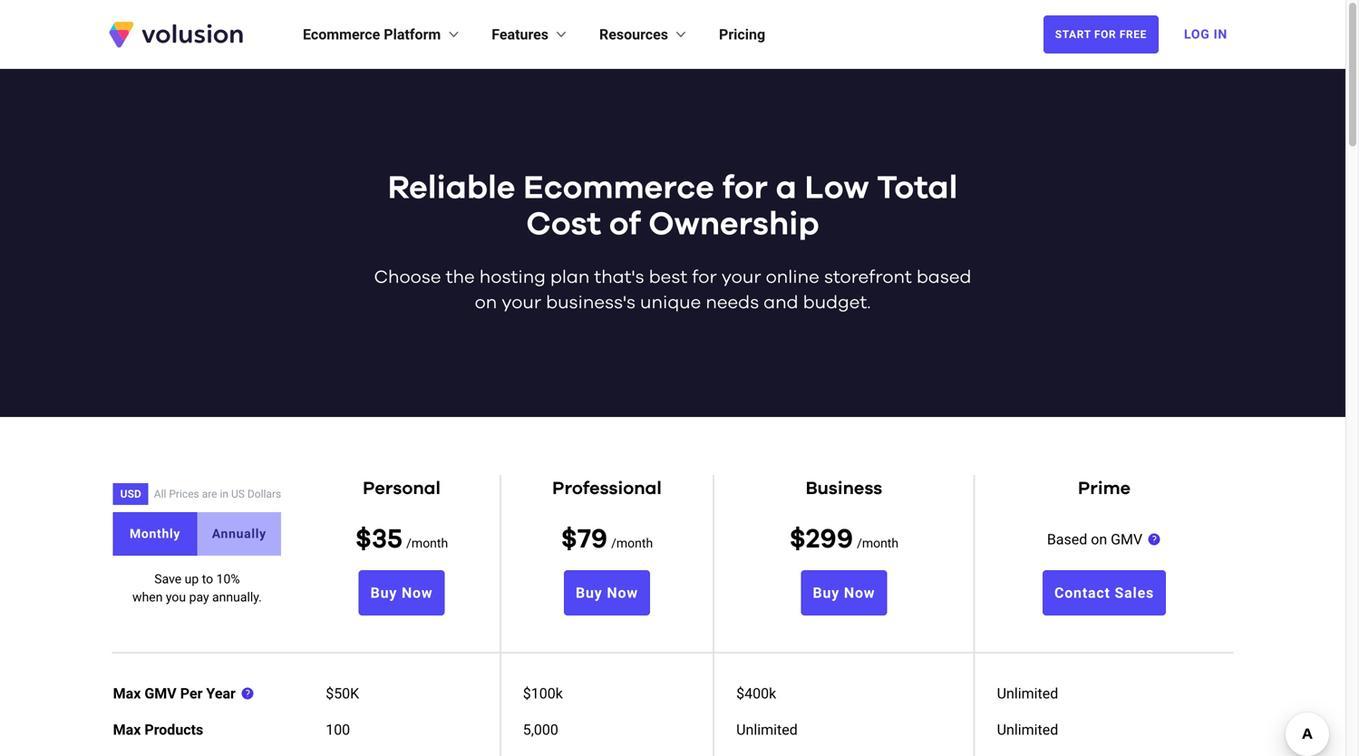 Task type: vqa. For each thing, say whether or not it's contained in the screenshot.
Partner Marketplace Link
no



Task type: locate. For each thing, give the bounding box(es) containing it.
0 horizontal spatial now
[[402, 585, 433, 602]]

3 $ from the left
[[790, 526, 806, 553]]

gmv
[[1111, 531, 1143, 548], [145, 685, 177, 702]]

0 vertical spatial your
[[722, 268, 761, 287]]

now for 79
[[607, 585, 638, 602]]

2 /month from the left
[[611, 536, 653, 551]]

2 horizontal spatial $
[[790, 526, 806, 553]]

prime
[[1078, 480, 1131, 498]]

2 horizontal spatial /month
[[857, 536, 899, 551]]

ecommerce left platform
[[303, 26, 380, 43]]

1 horizontal spatial /month
[[611, 536, 653, 551]]

when
[[132, 590, 163, 605]]

your down hosting
[[502, 294, 541, 312]]

$ down professional
[[561, 526, 578, 553]]

business
[[806, 480, 883, 498]]

buy for 35
[[371, 585, 397, 602]]

your up needs
[[722, 268, 761, 287]]

unlimited
[[997, 685, 1059, 702], [737, 721, 798, 739], [997, 721, 1059, 739]]

2 $ from the left
[[561, 526, 578, 553]]

1 max from the top
[[113, 685, 141, 702]]

choose the hosting plan that's best for your online storefront based on your business's unique needs and budget.
[[374, 268, 972, 312]]

gmv left per
[[145, 685, 177, 702]]

platform
[[384, 26, 441, 43]]

2 buy now link from the left
[[564, 570, 650, 616]]

buy now link
[[359, 570, 445, 616], [564, 570, 650, 616], [801, 570, 887, 616]]

log in
[[1184, 27, 1228, 42]]

1 horizontal spatial $
[[561, 526, 578, 553]]

for inside choose the hosting plan that's best for your online storefront based on your business's unique needs and budget.
[[692, 268, 717, 287]]

1 vertical spatial ecommerce
[[523, 172, 714, 205]]

monthly button
[[113, 512, 197, 556]]

buy now link for 299
[[801, 570, 887, 616]]

buy now link down $ 35 /month
[[359, 570, 445, 616]]

2 buy now from the left
[[576, 585, 638, 602]]

1 now from the left
[[402, 585, 433, 602]]

/month
[[406, 536, 448, 551], [611, 536, 653, 551], [857, 536, 899, 551]]

1 horizontal spatial now
[[607, 585, 638, 602]]

2 max from the top
[[113, 721, 141, 739]]

now
[[402, 585, 433, 602], [607, 585, 638, 602], [844, 585, 875, 602]]

now down $ 35 /month
[[402, 585, 433, 602]]

buy
[[371, 585, 397, 602], [576, 585, 603, 602], [813, 585, 840, 602]]

0 horizontal spatial gmv
[[145, 685, 177, 702]]

buy now down the $ 79 /month
[[576, 585, 638, 602]]

based
[[1047, 531, 1088, 548]]

$ 35 /month
[[355, 526, 448, 553]]

2 buy from the left
[[576, 585, 603, 602]]

/month inside the $ 299 /month
[[857, 536, 899, 551]]

now down the $ 299 /month
[[844, 585, 875, 602]]

1 horizontal spatial buy
[[576, 585, 603, 602]]

for
[[1095, 28, 1117, 41]]

unique
[[640, 294, 701, 312]]

0 vertical spatial ecommerce
[[303, 26, 380, 43]]

0 horizontal spatial on
[[475, 294, 497, 312]]

annually
[[212, 526, 267, 541]]

buy for 299
[[813, 585, 840, 602]]

0 vertical spatial on
[[475, 294, 497, 312]]

for right the "best"
[[692, 268, 717, 287]]

1 horizontal spatial buy now link
[[564, 570, 650, 616]]

1 vertical spatial your
[[502, 294, 541, 312]]

$ down "business" on the bottom right
[[790, 526, 806, 553]]

$ 299 /month
[[790, 526, 899, 553]]

now down the $ 79 /month
[[607, 585, 638, 602]]

/month inside the $ 79 /month
[[611, 536, 653, 551]]

1 vertical spatial max
[[113, 721, 141, 739]]

contact sales link
[[1043, 570, 1166, 616]]

based
[[917, 268, 972, 287]]

plan
[[550, 268, 590, 287]]

gmv up sales
[[1111, 531, 1143, 548]]

1 horizontal spatial for
[[722, 172, 768, 205]]

now for 299
[[844, 585, 875, 602]]

0 vertical spatial max
[[113, 685, 141, 702]]

buy now down $ 35 /month
[[371, 585, 433, 602]]

1 horizontal spatial buy now
[[576, 585, 638, 602]]

0 horizontal spatial ecommerce
[[303, 26, 380, 43]]

0 horizontal spatial buy
[[371, 585, 397, 602]]

resources
[[599, 26, 668, 43]]

save up to 10% when you pay annually.
[[132, 572, 262, 605]]

resources button
[[599, 24, 690, 45]]

reliable ecommerce for a low total cost of ownership
[[388, 172, 958, 241]]

1 $ from the left
[[355, 526, 372, 553]]

buy now link down the $ 79 /month
[[564, 570, 650, 616]]

buy now down the $ 299 /month
[[813, 585, 875, 602]]

3 buy now link from the left
[[801, 570, 887, 616]]

10%
[[216, 572, 240, 587]]

in
[[1214, 27, 1228, 42]]

reliable
[[388, 172, 515, 205]]

2 horizontal spatial buy
[[813, 585, 840, 602]]

buy now link for 35
[[359, 570, 445, 616]]

1 /month from the left
[[406, 536, 448, 551]]

for up ownership
[[722, 172, 768, 205]]

buy now for 299
[[813, 585, 875, 602]]

ecommerce
[[303, 26, 380, 43], [523, 172, 714, 205]]

$ for 79
[[561, 526, 578, 553]]

max gmv per year
[[113, 685, 236, 702]]

79
[[578, 526, 608, 553]]

for
[[722, 172, 768, 205], [692, 268, 717, 287]]

0 horizontal spatial for
[[692, 268, 717, 287]]

1 vertical spatial for
[[692, 268, 717, 287]]

on right based
[[1091, 531, 1107, 548]]

3 /month from the left
[[857, 536, 899, 551]]

of
[[609, 209, 641, 241]]

/month inside $ 35 /month
[[406, 536, 448, 551]]

$100k
[[523, 685, 563, 702]]

max
[[113, 685, 141, 702], [113, 721, 141, 739]]

all
[[154, 488, 166, 501]]

max left products
[[113, 721, 141, 739]]

35
[[372, 526, 403, 553]]

max products
[[113, 721, 203, 739]]

2 horizontal spatial buy now
[[813, 585, 875, 602]]

1 horizontal spatial gmv
[[1111, 531, 1143, 548]]

$
[[355, 526, 372, 553], [561, 526, 578, 553], [790, 526, 806, 553]]

ecommerce platform
[[303, 26, 441, 43]]

0 horizontal spatial your
[[502, 294, 541, 312]]

1 horizontal spatial ecommerce
[[523, 172, 714, 205]]

all prices are in us dollars
[[154, 488, 281, 501]]

$ down personal
[[355, 526, 372, 553]]

1 vertical spatial on
[[1091, 531, 1107, 548]]

2 horizontal spatial buy now link
[[801, 570, 887, 616]]

$ for 35
[[355, 526, 372, 553]]

/month for 35
[[406, 536, 448, 551]]

ecommerce inside reliable ecommerce for a low total cost of ownership
[[523, 172, 714, 205]]

3 now from the left
[[844, 585, 875, 602]]

1 buy now from the left
[[371, 585, 433, 602]]

0 vertical spatial for
[[722, 172, 768, 205]]

up
[[185, 572, 199, 587]]

needs
[[706, 294, 759, 312]]

buy down 35 at the bottom of page
[[371, 585, 397, 602]]

ecommerce up the of at the left of the page
[[523, 172, 714, 205]]

/month right 299
[[857, 536, 899, 551]]

buy now link for 79
[[564, 570, 650, 616]]

3 buy now from the left
[[813, 585, 875, 602]]

buy now
[[371, 585, 433, 602], [576, 585, 638, 602], [813, 585, 875, 602]]

/month right 35 at the bottom of page
[[406, 536, 448, 551]]

buy down 299
[[813, 585, 840, 602]]

5,000
[[523, 721, 559, 739]]

0 horizontal spatial $
[[355, 526, 372, 553]]

contact sales
[[1055, 585, 1155, 602]]

0 horizontal spatial buy now
[[371, 585, 433, 602]]

2 horizontal spatial now
[[844, 585, 875, 602]]

budget.
[[803, 294, 871, 312]]

are
[[202, 488, 217, 501]]

on
[[475, 294, 497, 312], [1091, 531, 1107, 548]]

1 buy now link from the left
[[359, 570, 445, 616]]

max up max products in the left of the page
[[113, 685, 141, 702]]

2 now from the left
[[607, 585, 638, 602]]

on down the
[[475, 294, 497, 312]]

professional
[[552, 480, 662, 498]]

usd
[[120, 488, 141, 501]]

annually.
[[212, 590, 262, 605]]

your
[[722, 268, 761, 287], [502, 294, 541, 312]]

1 buy from the left
[[371, 585, 397, 602]]

0 horizontal spatial /month
[[406, 536, 448, 551]]

0 horizontal spatial buy now link
[[359, 570, 445, 616]]

choose
[[374, 268, 441, 287]]

you
[[166, 590, 186, 605]]

storefront
[[824, 268, 912, 287]]

3 buy from the left
[[813, 585, 840, 602]]

buy down 79
[[576, 585, 603, 602]]

for inside reliable ecommerce for a low total cost of ownership
[[722, 172, 768, 205]]

buy now link down the $ 299 /month
[[801, 570, 887, 616]]

/month right 79
[[611, 536, 653, 551]]

1 horizontal spatial on
[[1091, 531, 1107, 548]]

pay
[[189, 590, 209, 605]]



Task type: describe. For each thing, give the bounding box(es) containing it.
ecommerce platform button
[[303, 24, 463, 45]]

0 vertical spatial gmv
[[1111, 531, 1143, 548]]

year
[[206, 685, 236, 702]]

us
[[231, 488, 245, 501]]

monthly
[[130, 526, 181, 541]]

$400k
[[737, 685, 776, 702]]

on inside choose the hosting plan that's best for your online storefront based on your business's unique needs and budget.
[[475, 294, 497, 312]]

max for max products
[[113, 721, 141, 739]]

total
[[877, 172, 958, 205]]

max for max gmv per year
[[113, 685, 141, 702]]

log
[[1184, 27, 1210, 42]]

buy for 79
[[576, 585, 603, 602]]

start for free
[[1055, 28, 1147, 41]]

unlimited for $400k
[[997, 685, 1059, 702]]

pricing
[[719, 26, 766, 43]]

$ for 299
[[790, 526, 806, 553]]

personal
[[363, 480, 441, 498]]

features
[[492, 26, 549, 43]]

contact
[[1055, 585, 1111, 602]]

to
[[202, 572, 213, 587]]

now for 35
[[402, 585, 433, 602]]

best
[[649, 268, 688, 287]]

pricing link
[[719, 24, 766, 45]]

in
[[220, 488, 229, 501]]

a
[[776, 172, 797, 205]]

buy now for 35
[[371, 585, 433, 602]]

100
[[326, 721, 350, 739]]

$ 79 /month
[[561, 526, 653, 553]]

ownership
[[649, 209, 819, 241]]

log in link
[[1174, 15, 1239, 54]]

products
[[145, 721, 203, 739]]

299
[[806, 526, 853, 553]]

per
[[180, 685, 203, 702]]

start
[[1055, 28, 1091, 41]]

hosting
[[479, 268, 546, 287]]

low
[[805, 172, 869, 205]]

unlimited for unlimited
[[997, 721, 1059, 739]]

free
[[1120, 28, 1147, 41]]

start for free link
[[1044, 15, 1159, 54]]

sales
[[1115, 585, 1155, 602]]

save
[[154, 572, 182, 587]]

1 horizontal spatial your
[[722, 268, 761, 287]]

/month for 299
[[857, 536, 899, 551]]

/month for 79
[[611, 536, 653, 551]]

1 vertical spatial gmv
[[145, 685, 177, 702]]

buy now for 79
[[576, 585, 638, 602]]

and
[[764, 294, 799, 312]]

dollars
[[247, 488, 281, 501]]

features button
[[492, 24, 570, 45]]

the
[[446, 268, 475, 287]]

cost
[[526, 209, 601, 241]]

online
[[766, 268, 820, 287]]

based on gmv
[[1047, 531, 1143, 548]]

$50k
[[326, 685, 359, 702]]

prices
[[169, 488, 199, 501]]

ecommerce inside dropdown button
[[303, 26, 380, 43]]

business's
[[546, 294, 636, 312]]

that's
[[594, 268, 644, 287]]

annually button
[[197, 512, 281, 556]]



